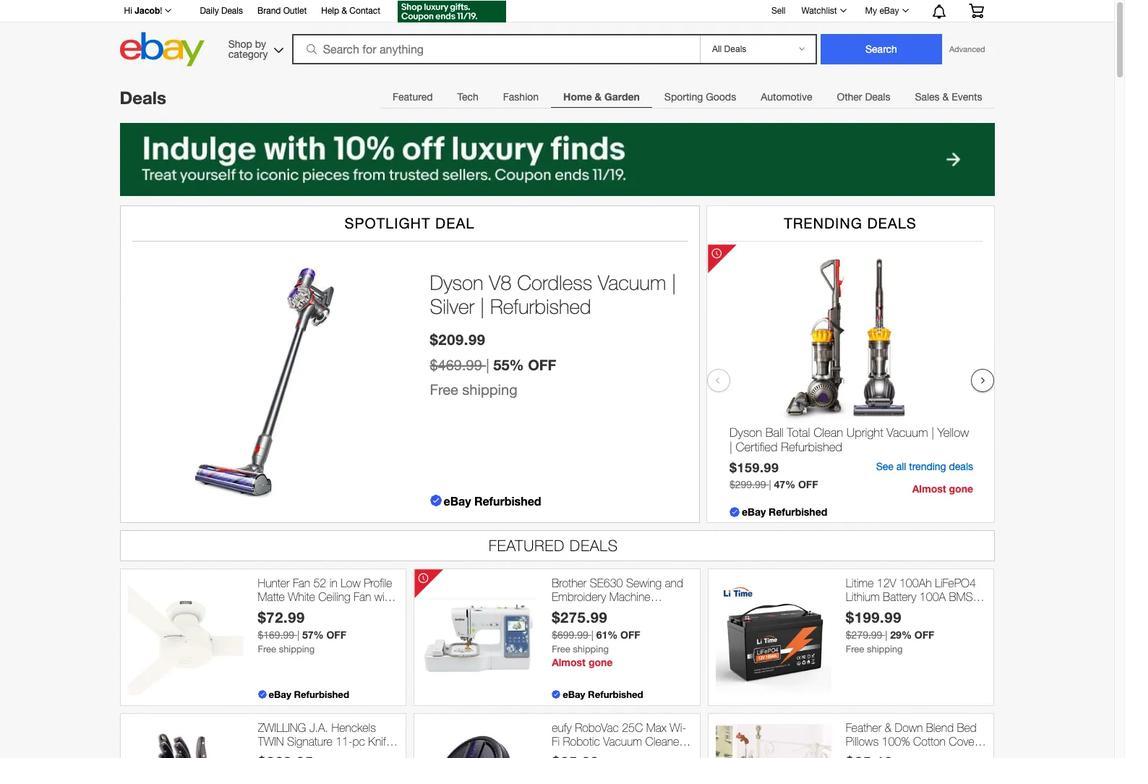 Task type: describe. For each thing, give the bounding box(es) containing it.
off for $199.99
[[915, 629, 935, 641]]

se630
[[590, 576, 623, 589]]

feather & down blend bed pillows 100% cotton cover 2 pack queen king standard
[[846, 721, 987, 758]]

$199.99
[[846, 608, 902, 626]]

queen
[[883, 749, 915, 758]]

shop by category banner
[[116, 0, 995, 70]]

pack
[[856, 749, 879, 758]]

dyson for dyson v8 cordless vacuum | silver | refurbished
[[430, 270, 484, 294]]

hi
[[124, 6, 132, 16]]

$699.99
[[552, 629, 589, 641]]

| inside $199.99 $279.99 | 29% off free shipping
[[886, 629, 888, 641]]

Search for anything text field
[[294, 35, 697, 63]]

deals for other deals
[[865, 91, 891, 103]]

get the coupon image
[[398, 1, 506, 22]]

off for $275.99
[[621, 629, 641, 641]]

none submit inside "shop by category" banner
[[821, 34, 942, 64]]

trending
[[784, 215, 863, 231]]

free shipping
[[430, 381, 518, 398]]

robotic
[[563, 735, 600, 748]]

spotlight
[[345, 215, 431, 231]]

low
[[341, 576, 361, 589]]

max
[[646, 721, 667, 734]]

featured for featured deals
[[489, 537, 565, 554]]

embroidery
[[552, 590, 606, 603]]

trending
[[909, 461, 946, 472]]

2
[[846, 749, 853, 758]]

help
[[321, 6, 339, 16]]

$279.99
[[846, 629, 883, 641]]

gone inside $275.99 $699.99 | 61% off free shipping almost gone
[[589, 656, 613, 669]]

free for $72.99
[[258, 644, 276, 655]]

sporting goods link
[[652, 82, 749, 111]]

refurbished up 25c
[[588, 688, 643, 700]]

boostiq
[[593, 749, 632, 758]]

grid
[[896, 604, 914, 617]]

brand outlet
[[257, 6, 307, 16]]

deals for daily deals
[[221, 6, 243, 16]]

eufy
[[552, 721, 572, 734]]

zwilling j.a. henckels twin signature 11-pc knife block set link
[[258, 721, 399, 758]]

shop by category button
[[222, 32, 287, 63]]

goods
[[706, 91, 736, 103]]

knife
[[368, 735, 392, 748]]

bed
[[957, 721, 977, 734]]

v8
[[489, 270, 512, 294]]

0 vertical spatial almost
[[912, 482, 946, 495]]

wi-
[[670, 721, 687, 734]]

dyson ball total clean upright vacuum | yellow | certified refurbished link
[[729, 425, 973, 458]]

$159.99
[[729, 460, 779, 475]]

vacuum inside the dyson v8 cordless vacuum | silver | refurbished
[[598, 270, 666, 294]]

feather
[[846, 721, 882, 734]]

other deals
[[837, 91, 891, 103]]

your shopping cart image
[[968, 4, 985, 18]]

and inside hunter fan 52 in low profile matte white ceiling fan with 3 blades and no light
[[304, 604, 322, 617]]

profile
[[364, 576, 392, 589]]

brother se630 sewing and embroidery machine refurbished link
[[552, 576, 693, 617]]

off right 55%
[[528, 356, 557, 373]]

lithium
[[846, 590, 880, 603]]

in
[[330, 576, 338, 589]]

henckels
[[332, 721, 376, 734]]

yellow
[[938, 425, 969, 440]]

j.a.
[[310, 721, 328, 734]]

and inside brother se630 sewing and embroidery machine refurbished
[[665, 576, 683, 589]]

sales & events
[[915, 91, 983, 103]]

refurbished up featured deals
[[474, 494, 541, 508]]

watchlist link
[[794, 2, 853, 20]]

refurbished inside dyson ball total clean upright vacuum | yellow | certified refurbished
[[781, 440, 842, 454]]

certified
[[736, 440, 778, 454]]

11-
[[336, 735, 353, 748]]

deals for trending deals
[[868, 215, 917, 231]]

featured deals
[[489, 537, 619, 554]]

outlet
[[283, 6, 307, 16]]

refurbished inside brother se630 sewing and embroidery machine refurbished
[[552, 604, 610, 617]]

deals
[[949, 461, 973, 472]]

sales & events link
[[903, 82, 995, 111]]

eufy robovac 25c max wi- fi robotic vacuum cleaner 2000pa boostiq tec
[[552, 721, 687, 758]]

deals link
[[120, 88, 166, 108]]

almost inside $275.99 $699.99 | 61% off free shipping almost gone
[[552, 656, 586, 669]]

category
[[228, 48, 268, 60]]

sporting goods
[[665, 91, 736, 103]]

0 horizontal spatial fan
[[293, 576, 310, 589]]

shipping for $72.99
[[279, 644, 315, 655]]

61%
[[597, 629, 618, 641]]

feather & down blend bed pillows 100% cotton cover 2 pack queen king standard link
[[846, 721, 987, 758]]

litime 12v 100ah lifepo4 lithium battery 100a bms for rv off-grid trolling motor link
[[846, 576, 987, 617]]

!
[[160, 6, 162, 16]]

advanced
[[950, 45, 986, 54]]

$199.99 $279.99 | 29% off free shipping
[[846, 608, 935, 655]]

see all trending deals link
[[876, 461, 973, 472]]

home & garden tab list
[[380, 82, 995, 111]]

ebay refurbished for dyson ball total clean upright vacuum | yellow | certified refurbished
[[742, 505, 827, 518]]

motor
[[953, 604, 981, 617]]

refurbished down 47%
[[769, 505, 827, 518]]

other
[[837, 91, 863, 103]]

$169.99
[[258, 629, 294, 641]]

brand
[[257, 6, 281, 16]]

tech
[[457, 91, 479, 103]]

$469.99 | 55% off
[[430, 356, 557, 373]]

daily deals
[[200, 6, 243, 16]]

no
[[325, 604, 339, 617]]

upright
[[847, 425, 883, 440]]

$72.99 $169.99 | 57% off free shipping
[[258, 608, 346, 655]]

| inside $72.99 $169.99 | 57% off free shipping
[[297, 629, 300, 641]]

deal
[[435, 215, 475, 231]]

lifepo4
[[935, 576, 976, 589]]

contact
[[350, 6, 380, 16]]

| inside $299.99 | 47% off
[[769, 479, 771, 490]]

shipping for $199.99
[[867, 644, 903, 655]]

machine
[[610, 590, 651, 603]]

my ebay link
[[858, 2, 915, 20]]

garden
[[605, 90, 640, 103]]

rv
[[862, 604, 875, 617]]

| inside $469.99 | 55% off
[[486, 357, 490, 373]]

featured for featured
[[393, 91, 433, 103]]

ebay refurbished for dyson v8 cordless vacuum | silver | refurbished
[[444, 494, 541, 508]]



Task type: vqa. For each thing, say whether or not it's contained in the screenshot.
the bottom Toys
no



Task type: locate. For each thing, give the bounding box(es) containing it.
ebay for dyson ball total clean upright vacuum | yellow | certified refurbished
[[742, 505, 766, 518]]

refurbished down total
[[781, 440, 842, 454]]

& for garden
[[595, 90, 602, 103]]

1 horizontal spatial almost
[[912, 482, 946, 495]]

hunter
[[258, 576, 290, 589]]

jacob
[[135, 5, 160, 16]]

refurbished down cordless
[[490, 295, 591, 319]]

brother
[[552, 576, 587, 589]]

my
[[866, 6, 877, 16]]

$209.99
[[430, 331, 486, 348]]

ebay refurbished for hunter fan 52 in low profile matte white ceiling fan with 3 blades and no light
[[269, 688, 349, 700]]

free for $199.99
[[846, 644, 865, 655]]

daily
[[200, 6, 219, 16]]

my ebay
[[866, 6, 899, 16]]

2 vertical spatial vacuum
[[603, 735, 642, 748]]

white
[[288, 590, 315, 603]]

by
[[255, 38, 266, 50]]

$299.99
[[729, 479, 766, 490]]

off
[[528, 356, 557, 373], [798, 478, 818, 490], [327, 629, 346, 641], [621, 629, 641, 641], [915, 629, 935, 641]]

vacuum inside dyson ball total clean upright vacuum | yellow | certified refurbished
[[887, 425, 928, 440]]

deals for featured deals
[[570, 537, 619, 554]]

dyson inside the dyson v8 cordless vacuum | silver | refurbished
[[430, 270, 484, 294]]

0 vertical spatial and
[[665, 576, 683, 589]]

total
[[787, 425, 810, 440]]

trolling
[[917, 604, 950, 617]]

dyson inside dyson ball total clean upright vacuum | yellow | certified refurbished
[[729, 425, 762, 440]]

1 vertical spatial fan
[[354, 590, 371, 603]]

free down $169.99
[[258, 644, 276, 655]]

dyson v8 cordless vacuum | silver | refurbished link
[[430, 270, 685, 319]]

57%
[[302, 629, 324, 641]]

1 vertical spatial gone
[[589, 656, 613, 669]]

& for contact
[[342, 6, 347, 16]]

ebay
[[880, 6, 899, 16], [444, 494, 471, 508], [742, 505, 766, 518], [269, 688, 291, 700], [563, 688, 586, 700]]

almost gone
[[912, 482, 973, 495]]

with
[[374, 590, 394, 603]]

featured
[[393, 91, 433, 103], [489, 537, 565, 554]]

shipping inside $72.99 $169.99 | 57% off free shipping
[[279, 644, 315, 655]]

shipping down 61% on the right
[[573, 644, 609, 655]]

fan up white
[[293, 576, 310, 589]]

& for events
[[943, 91, 949, 103]]

vacuum inside eufy robovac 25c max wi- fi robotic vacuum cleaner 2000pa boostiq tec
[[603, 735, 642, 748]]

ball
[[765, 425, 783, 440]]

& inside account 'navigation'
[[342, 6, 347, 16]]

brand outlet link
[[257, 4, 307, 20]]

1 vertical spatial vacuum
[[887, 425, 928, 440]]

battery
[[883, 590, 917, 603]]

0 horizontal spatial and
[[304, 604, 322, 617]]

& for down
[[885, 721, 892, 734]]

clean
[[813, 425, 843, 440]]

1 horizontal spatial featured
[[489, 537, 565, 554]]

1 vertical spatial dyson
[[729, 425, 762, 440]]

1 horizontal spatial fan
[[354, 590, 371, 603]]

100%
[[882, 735, 910, 748]]

0 vertical spatial featured
[[393, 91, 433, 103]]

standard
[[943, 749, 987, 758]]

ebay for hunter fan 52 in low profile matte white ceiling fan with 3 blades and no light
[[269, 688, 291, 700]]

pillows
[[846, 735, 879, 748]]

refurbished up j.a.
[[294, 688, 349, 700]]

shop
[[228, 38, 252, 50]]

shipping down 57%
[[279, 644, 315, 655]]

see all trending deals
[[876, 461, 973, 472]]

almost down $699.99
[[552, 656, 586, 669]]

all
[[896, 461, 906, 472]]

dyson up certified
[[729, 425, 762, 440]]

|
[[672, 270, 676, 294], [480, 295, 485, 319], [486, 357, 490, 373], [931, 425, 934, 440], [729, 440, 732, 454], [769, 479, 771, 490], [297, 629, 300, 641], [591, 629, 594, 641], [886, 629, 888, 641]]

shop by category
[[228, 38, 268, 60]]

off inside $199.99 $279.99 | 29% off free shipping
[[915, 629, 935, 641]]

deals inside account 'navigation'
[[221, 6, 243, 16]]

help & contact link
[[321, 4, 380, 20]]

shipping down "29%"
[[867, 644, 903, 655]]

off for $72.99
[[327, 629, 346, 641]]

off inside $72.99 $169.99 | 57% off free shipping
[[327, 629, 346, 641]]

| inside $275.99 $699.99 | 61% off free shipping almost gone
[[591, 629, 594, 641]]

25c
[[622, 721, 643, 734]]

& right home
[[595, 90, 602, 103]]

help & contact
[[321, 6, 380, 16]]

block
[[258, 749, 285, 758]]

dyson for dyson ball total clean upright vacuum | yellow | certified refurbished
[[729, 425, 762, 440]]

shipping down $469.99 | 55% off
[[462, 381, 518, 398]]

featured left tech
[[393, 91, 433, 103]]

gone down 61% on the right
[[589, 656, 613, 669]]

and right sewing on the bottom of the page
[[665, 576, 683, 589]]

hi jacob !
[[124, 5, 162, 16]]

dyson up silver
[[430, 270, 484, 294]]

0 horizontal spatial gone
[[589, 656, 613, 669]]

featured inside home & garden menu bar
[[393, 91, 433, 103]]

down
[[895, 721, 923, 734]]

bms
[[949, 590, 973, 603]]

$469.99
[[430, 357, 482, 373]]

$275.99 $699.99 | 61% off free shipping almost gone
[[552, 608, 641, 669]]

0 vertical spatial dyson
[[430, 270, 484, 294]]

fi
[[552, 735, 560, 748]]

free down $469.99 at the top left of page
[[430, 381, 458, 398]]

zwilling
[[258, 721, 306, 734]]

set
[[288, 749, 304, 758]]

dyson v8 cordless vacuum | silver | refurbished
[[430, 270, 676, 319]]

home & garden menu bar
[[380, 82, 995, 111]]

0 horizontal spatial featured
[[393, 91, 433, 103]]

52
[[314, 576, 326, 589]]

1 horizontal spatial and
[[665, 576, 683, 589]]

king
[[918, 749, 940, 758]]

see
[[876, 461, 894, 472]]

trending deals
[[784, 215, 917, 231]]

free inside $199.99 $279.99 | 29% off free shipping
[[846, 644, 865, 655]]

off right 57%
[[327, 629, 346, 641]]

light
[[342, 604, 365, 617]]

ceiling
[[318, 590, 351, 603]]

and down white
[[304, 604, 322, 617]]

featured up brother
[[489, 537, 565, 554]]

refurbished down embroidery
[[552, 604, 610, 617]]

& right help
[[342, 6, 347, 16]]

off inside $275.99 $699.99 | 61% off free shipping almost gone
[[621, 629, 641, 641]]

sporting
[[665, 91, 703, 103]]

other deals link
[[825, 82, 903, 111]]

refurbished
[[490, 295, 591, 319], [781, 440, 842, 454], [474, 494, 541, 508], [769, 505, 827, 518], [552, 604, 610, 617], [294, 688, 349, 700], [588, 688, 643, 700]]

& up 100%
[[885, 721, 892, 734]]

pc
[[353, 735, 365, 748]]

off right "29%"
[[915, 629, 935, 641]]

eufy robovac 25c max wi- fi robotic vacuum cleaner 2000pa boostiq tec link
[[552, 721, 693, 758]]

brother se630 sewing and embroidery machine refurbished
[[552, 576, 683, 617]]

ebay for dyson v8 cordless vacuum | silver | refurbished
[[444, 494, 471, 508]]

free for $275.99
[[552, 644, 570, 655]]

ebay inside account 'navigation'
[[880, 6, 899, 16]]

free
[[430, 381, 458, 398], [258, 644, 276, 655], [552, 644, 570, 655], [846, 644, 865, 655]]

& right sales
[[943, 91, 949, 103]]

matte
[[258, 590, 285, 603]]

1 horizontal spatial dyson
[[729, 425, 762, 440]]

gone down deals
[[949, 482, 973, 495]]

hunter fan 52 in low profile matte white ceiling fan with 3 blades and no light link
[[258, 576, 399, 617]]

shipping for $275.99
[[573, 644, 609, 655]]

free inside $275.99 $699.99 | 61% off free shipping almost gone
[[552, 644, 570, 655]]

refurbished inside the dyson v8 cordless vacuum | silver | refurbished
[[490, 295, 591, 319]]

1 vertical spatial and
[[304, 604, 322, 617]]

1 vertical spatial featured
[[489, 537, 565, 554]]

0 vertical spatial fan
[[293, 576, 310, 589]]

fan
[[293, 576, 310, 589], [354, 590, 371, 603]]

deals inside home & garden menu bar
[[865, 91, 891, 103]]

tech link
[[445, 82, 491, 111]]

home & garden link
[[551, 82, 652, 111]]

0 horizontal spatial dyson
[[430, 270, 484, 294]]

shipping inside $275.99 $699.99 | 61% off free shipping almost gone
[[573, 644, 609, 655]]

dyson ball total clean upright vacuum | yellow | certified refurbished
[[729, 425, 969, 454]]

fashion
[[503, 91, 539, 103]]

& inside feather & down blend bed pillows 100% cotton cover 2 pack queen king standard
[[885, 721, 892, 734]]

3
[[258, 604, 264, 617]]

0 horizontal spatial almost
[[552, 656, 586, 669]]

55%
[[494, 356, 524, 373]]

None submit
[[821, 34, 942, 64]]

47%
[[774, 478, 795, 490]]

shipping inside $199.99 $279.99 | 29% off free shipping
[[867, 644, 903, 655]]

home
[[564, 90, 592, 103]]

off right 47%
[[798, 478, 818, 490]]

1 vertical spatial almost
[[552, 656, 586, 669]]

1 horizontal spatial gone
[[949, 482, 973, 495]]

robovac
[[575, 721, 619, 734]]

0 vertical spatial gone
[[949, 482, 973, 495]]

off right 61% on the right
[[621, 629, 641, 641]]

0 vertical spatial vacuum
[[598, 270, 666, 294]]

cover
[[949, 735, 978, 748]]

fan up light
[[354, 590, 371, 603]]

account navigation
[[116, 0, 995, 25]]

for
[[846, 604, 858, 617]]

free down $699.99
[[552, 644, 570, 655]]

almost down 'trending' at right
[[912, 482, 946, 495]]

advanced link
[[942, 35, 993, 64]]

indulge with 10% off luxury finds treat yourself iconic pieces from trusted sellers. coupon ends 11/19. image
[[120, 123, 995, 196]]

free down $279.99
[[846, 644, 865, 655]]

free inside $72.99 $169.99 | 57% off free shipping
[[258, 644, 276, 655]]

fashion link
[[491, 82, 551, 111]]



